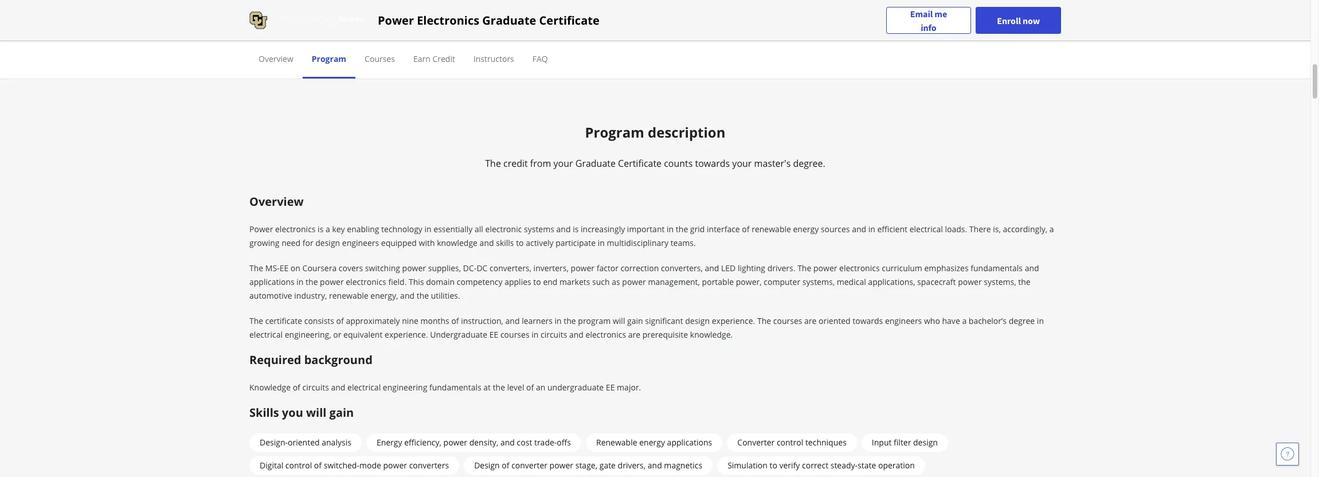 Task type: locate. For each thing, give the bounding box(es) containing it.
switching
[[365, 263, 400, 273]]

1 horizontal spatial design
[[685, 315, 710, 326]]

1 vertical spatial electrical
[[249, 329, 283, 340]]

0 vertical spatial circuits
[[541, 329, 567, 340]]

digital control of switched-mode power converters
[[260, 460, 449, 471]]

essentially
[[434, 224, 473, 235]]

enroll now button
[[976, 7, 1061, 34]]

on
[[291, 263, 300, 273]]

applications inside 'the ms-ee on coursera covers switching power supplies, dc-dc converters, inverters, power factor correction converters, and led lighting drivers. the power electronics curriculum emphasizes fundamentals and applications in the power electronics field. this domain competency applies to end markets such as power management, portable power, computer systems, medical applications, spacecraft power systems, the automotive industry, renewable energy, and the utilities.'
[[249, 276, 295, 287]]

electronics up need
[[275, 224, 316, 235]]

0 vertical spatial to
[[516, 237, 524, 248]]

analysis
[[322, 437, 351, 448]]

control down design-oriented analysis
[[285, 460, 312, 471]]

design down key
[[315, 237, 340, 248]]

degree
[[1009, 315, 1035, 326]]

control for converter
[[777, 437, 803, 448]]

0 horizontal spatial fundamentals
[[429, 382, 481, 393]]

1 vertical spatial gain
[[329, 405, 354, 420]]

electronic
[[485, 224, 522, 235]]

2 horizontal spatial a
[[1050, 224, 1054, 235]]

electronics
[[417, 12, 479, 28]]

in up with
[[425, 224, 432, 235]]

0 vertical spatial applications
[[249, 276, 295, 287]]

will
[[613, 315, 625, 326], [306, 405, 326, 420]]

in right degree
[[1037, 315, 1044, 326]]

2 vertical spatial ee
[[606, 382, 615, 393]]

towards down medical on the right
[[853, 315, 883, 326]]

0 vertical spatial power
[[378, 12, 414, 28]]

1 horizontal spatial towards
[[853, 315, 883, 326]]

overview link
[[259, 53, 293, 64]]

a inside the certificate consists of approximately nine months of instruction, and learners in the program will gain significant design experience. the courses are oriented towards engineers who have a bachelor's degree in electrical engineering, or equivalent experience. undergraduate ee courses in circuits and electronics are prerequisite knowledge.
[[962, 315, 967, 326]]

the down this
[[417, 290, 429, 301]]

certificate up faq "link"
[[539, 12, 600, 28]]

actively
[[526, 237, 554, 248]]

will right you
[[306, 405, 326, 420]]

1 systems, from the left
[[803, 276, 835, 287]]

towards inside the certificate consists of approximately nine months of instruction, and learners in the program will gain significant design experience. the courses are oriented towards engineers who have a bachelor's degree in electrical engineering, or equivalent experience. undergraduate ee courses in circuits and electronics are prerequisite knowledge.
[[853, 315, 883, 326]]

1 vertical spatial applications
[[667, 437, 712, 448]]

1 horizontal spatial certificate
[[618, 157, 662, 170]]

0 horizontal spatial engineers
[[342, 237, 379, 248]]

and left learners
[[505, 315, 520, 326]]

power for power electronics is a key enabling technology in essentially all electronic systems and is increasingly important in the grid interface of renewable energy sources and in efficient electrical loads. there is, accordingly, a growing need for design engineers equipped with knowledge and skills to actively participate in multidisciplinary teams.
[[249, 224, 273, 235]]

all
[[475, 224, 483, 235]]

1 vertical spatial to
[[533, 276, 541, 287]]

renewable inside power electronics is a key enabling technology in essentially all electronic systems and is increasingly important in the grid interface of renewable energy sources and in efficient electrical loads. there is, accordingly, a growing need for design engineers equipped with knowledge and skills to actively participate in multidisciplinary teams.
[[752, 224, 791, 235]]

design inside the certificate consists of approximately nine months of instruction, and learners in the program will gain significant design experience. the courses are oriented towards engineers who have a bachelor's degree in electrical engineering, or equivalent experience. undergraduate ee courses in circuits and electronics are prerequisite knowledge.
[[685, 315, 710, 326]]

level
[[507, 382, 524, 393]]

1 your from the left
[[554, 157, 573, 170]]

power up this
[[402, 263, 426, 273]]

design right filter
[[913, 437, 938, 448]]

and right sources
[[852, 224, 866, 235]]

1 horizontal spatial graduate
[[576, 157, 616, 170]]

0 horizontal spatial systems,
[[803, 276, 835, 287]]

0 horizontal spatial ee
[[280, 263, 289, 273]]

fundamentals left at
[[429, 382, 481, 393]]

1 horizontal spatial experience.
[[712, 315, 755, 326]]

as
[[612, 276, 620, 287]]

power down correction at the left bottom
[[622, 276, 646, 287]]

renewable up drivers.
[[752, 224, 791, 235]]

the inside power electronics is a key enabling technology in essentially all electronic systems and is increasingly important in the grid interface of renewable energy sources and in efficient electrical loads. there is, accordingly, a growing need for design engineers equipped with knowledge and skills to actively participate in multidisciplinary teams.
[[676, 224, 688, 235]]

0 horizontal spatial applications
[[249, 276, 295, 287]]

dc-
[[463, 263, 477, 273]]

1 horizontal spatial circuits
[[541, 329, 567, 340]]

electrical inside the certificate consists of approximately nine months of instruction, and learners in the program will gain significant design experience. the courses are oriented towards engineers who have a bachelor's degree in electrical engineering, or equivalent experience. undergraduate ee courses in circuits and electronics are prerequisite knowledge.
[[249, 329, 283, 340]]

1 vertical spatial control
[[285, 460, 312, 471]]

1 vertical spatial courses
[[501, 329, 530, 340]]

0 vertical spatial program
[[312, 53, 346, 64]]

1 horizontal spatial ee
[[490, 329, 498, 340]]

gain
[[627, 315, 643, 326], [329, 405, 354, 420]]

circuits down learners
[[541, 329, 567, 340]]

towards right counts
[[695, 157, 730, 170]]

1 vertical spatial oriented
[[288, 437, 320, 448]]

certificate down program description
[[618, 157, 662, 170]]

0 horizontal spatial your
[[554, 157, 573, 170]]

or
[[333, 329, 341, 340]]

2 horizontal spatial ee
[[606, 382, 615, 393]]

2 horizontal spatial electrical
[[910, 224, 943, 235]]

the left ms-
[[249, 263, 263, 273]]

program
[[312, 53, 346, 64], [585, 123, 644, 142]]

experience. up knowledge.
[[712, 315, 755, 326]]

1 horizontal spatial fundamentals
[[971, 263, 1023, 273]]

0 vertical spatial engineers
[[342, 237, 379, 248]]

1 vertical spatial fundamentals
[[429, 382, 481, 393]]

graduate up instructors link on the left of the page
[[482, 12, 536, 28]]

undergraduate
[[430, 329, 487, 340]]

0 horizontal spatial converters,
[[490, 263, 531, 273]]

0 vertical spatial will
[[613, 315, 625, 326]]

overview up growing
[[249, 194, 304, 209]]

overview inside certificate menu 'element'
[[259, 53, 293, 64]]

energy efficiency, power density, and cost trade-offs
[[377, 437, 571, 448]]

switched-
[[324, 460, 359, 471]]

courses down "computer" on the bottom right
[[773, 315, 802, 326]]

1 horizontal spatial courses
[[773, 315, 802, 326]]

power for power electronics graduate certificate
[[378, 12, 414, 28]]

consists
[[304, 315, 334, 326]]

0 vertical spatial certificate
[[539, 12, 600, 28]]

a right "have"
[[962, 315, 967, 326]]

1 vertical spatial are
[[628, 329, 640, 340]]

0 horizontal spatial are
[[628, 329, 640, 340]]

important
[[627, 224, 665, 235]]

energy,
[[371, 290, 398, 301]]

ee left major.
[[606, 382, 615, 393]]

fundamentals down is,
[[971, 263, 1023, 273]]

engineering,
[[285, 329, 331, 340]]

a right 'accordingly,'
[[1050, 224, 1054, 235]]

in down learners
[[532, 329, 539, 340]]

program
[[578, 315, 611, 326]]

1 vertical spatial circuits
[[302, 382, 329, 393]]

0 vertical spatial gain
[[627, 315, 643, 326]]

gain up analysis
[[329, 405, 354, 420]]

0 horizontal spatial control
[[285, 460, 312, 471]]

drivers,
[[618, 460, 646, 471]]

renewable down covers
[[329, 290, 368, 301]]

electrical inside power electronics is a key enabling technology in essentially all electronic systems and is increasingly important in the grid interface of renewable energy sources and in efficient electrical loads. there is, accordingly, a growing need for design engineers equipped with knowledge and skills to actively participate in multidisciplinary teams.
[[910, 224, 943, 235]]

and down program
[[569, 329, 584, 340]]

at
[[484, 382, 491, 393]]

1 horizontal spatial systems,
[[984, 276, 1016, 287]]

multidisciplinary
[[607, 237, 669, 248]]

0 horizontal spatial renewable
[[329, 290, 368, 301]]

1 horizontal spatial a
[[962, 315, 967, 326]]

and down background
[[331, 382, 345, 393]]

power
[[402, 263, 426, 273], [571, 263, 595, 273], [814, 263, 837, 273], [320, 276, 344, 287], [622, 276, 646, 287], [958, 276, 982, 287], [444, 437, 467, 448], [383, 460, 407, 471], [550, 460, 573, 471]]

electrical
[[910, 224, 943, 235], [249, 329, 283, 340], [347, 382, 381, 393]]

degree.
[[793, 157, 826, 170]]

1 horizontal spatial to
[[533, 276, 541, 287]]

0 horizontal spatial electrical
[[249, 329, 283, 340]]

gain left significant
[[627, 315, 643, 326]]

power down coursera
[[320, 276, 344, 287]]

factor
[[597, 263, 619, 273]]

program down university of colorado boulder image
[[312, 53, 346, 64]]

1 horizontal spatial is
[[573, 224, 579, 235]]

0 vertical spatial oriented
[[819, 315, 851, 326]]

emphasizes
[[925, 263, 969, 273]]

email
[[910, 8, 933, 19]]

skills
[[496, 237, 514, 248]]

power up medical on the right
[[814, 263, 837, 273]]

0 horizontal spatial is
[[318, 224, 324, 235]]

applications down ms-
[[249, 276, 295, 287]]

0 vertical spatial fundamentals
[[971, 263, 1023, 273]]

to right skills
[[516, 237, 524, 248]]

courses
[[365, 53, 395, 64]]

and down renewable energy applications
[[648, 460, 662, 471]]

power up growing
[[249, 224, 273, 235]]

the left program
[[564, 315, 576, 326]]

instructors
[[474, 53, 514, 64]]

graduate right "from"
[[576, 157, 616, 170]]

the left "certificate"
[[249, 315, 263, 326]]

1 horizontal spatial gain
[[627, 315, 643, 326]]

the for the certificate consists of approximately nine months of instruction, and learners in the program will gain significant design experience. the courses are oriented towards engineers who have a bachelor's degree in electrical engineering, or equivalent experience. undergraduate ee courses in circuits and electronics are prerequisite knowledge.
[[249, 315, 263, 326]]

1 vertical spatial program
[[585, 123, 644, 142]]

systems, left medical on the right
[[803, 276, 835, 287]]

in down on
[[297, 276, 304, 287]]

an
[[536, 382, 545, 393]]

in
[[425, 224, 432, 235], [667, 224, 674, 235], [869, 224, 875, 235], [598, 237, 605, 248], [297, 276, 304, 287], [555, 315, 562, 326], [1037, 315, 1044, 326], [532, 329, 539, 340]]

the
[[485, 157, 501, 170], [249, 263, 263, 273], [798, 263, 812, 273], [249, 315, 263, 326], [757, 315, 771, 326]]

0 horizontal spatial design
[[315, 237, 340, 248]]

0 horizontal spatial energy
[[639, 437, 665, 448]]

courses
[[773, 315, 802, 326], [501, 329, 530, 340]]

0 vertical spatial courses
[[773, 315, 802, 326]]

program inside certificate menu 'element'
[[312, 53, 346, 64]]

oriented down skills you will gain
[[288, 437, 320, 448]]

1 horizontal spatial electrical
[[347, 382, 381, 393]]

electrical down "certificate"
[[249, 329, 283, 340]]

in up teams.
[[667, 224, 674, 235]]

design
[[474, 460, 500, 471]]

the right drivers.
[[798, 263, 812, 273]]

the left credit
[[485, 157, 501, 170]]

0 horizontal spatial will
[[306, 405, 326, 420]]

filter
[[894, 437, 911, 448]]

oriented down medical on the right
[[819, 315, 851, 326]]

engineers left who
[[885, 315, 922, 326]]

2 converters, from the left
[[661, 263, 703, 273]]

months
[[421, 315, 449, 326]]

0 vertical spatial renewable
[[752, 224, 791, 235]]

of inside power electronics is a key enabling technology in essentially all electronic systems and is increasingly important in the grid interface of renewable energy sources and in efficient electrical loads. there is, accordingly, a growing need for design engineers equipped with knowledge and skills to actively participate in multidisciplinary teams.
[[742, 224, 750, 235]]

design up knowledge.
[[685, 315, 710, 326]]

design-oriented analysis
[[260, 437, 351, 448]]

1 horizontal spatial are
[[804, 315, 817, 326]]

overview
[[259, 53, 293, 64], [249, 194, 304, 209]]

your left master's
[[732, 157, 752, 170]]

circuits
[[541, 329, 567, 340], [302, 382, 329, 393]]

digital
[[260, 460, 283, 471]]

and up "portable"
[[705, 263, 719, 273]]

1 horizontal spatial program
[[585, 123, 644, 142]]

undergraduate
[[548, 382, 604, 393]]

will right program
[[613, 315, 625, 326]]

for
[[303, 237, 313, 248]]

to left verify at the bottom
[[770, 460, 777, 471]]

equivalent
[[344, 329, 383, 340]]

0 horizontal spatial power
[[249, 224, 273, 235]]

increasingly
[[581, 224, 625, 235]]

ee inside the certificate consists of approximately nine months of instruction, and learners in the program will gain significant design experience. the courses are oriented towards engineers who have a bachelor's degree in electrical engineering, or equivalent experience. undergraduate ee courses in circuits and electronics are prerequisite knowledge.
[[490, 329, 498, 340]]

0 vertical spatial ee
[[280, 263, 289, 273]]

email me info button
[[886, 7, 971, 34]]

mode
[[359, 460, 381, 471]]

0 vertical spatial overview
[[259, 53, 293, 64]]

medical
[[837, 276, 866, 287]]

0 vertical spatial are
[[804, 315, 817, 326]]

techniques
[[806, 437, 847, 448]]

the up teams.
[[676, 224, 688, 235]]

ee down the instruction,
[[490, 329, 498, 340]]

gain inside the certificate consists of approximately nine months of instruction, and learners in the program will gain significant design experience. the courses are oriented towards engineers who have a bachelor's degree in electrical engineering, or equivalent experience. undergraduate ee courses in circuits and electronics are prerequisite knowledge.
[[627, 315, 643, 326]]

ms-
[[265, 263, 280, 273]]

2 vertical spatial design
[[913, 437, 938, 448]]

program up the credit from your graduate certificate counts towards your master's degree.
[[585, 123, 644, 142]]

instruction,
[[461, 315, 503, 326]]

systems
[[524, 224, 554, 235]]

and
[[556, 224, 571, 235], [852, 224, 866, 235], [480, 237, 494, 248], [705, 263, 719, 273], [1025, 263, 1039, 273], [400, 290, 415, 301], [505, 315, 520, 326], [569, 329, 584, 340], [331, 382, 345, 393], [501, 437, 515, 448], [648, 460, 662, 471]]

1 horizontal spatial power
[[378, 12, 414, 28]]

energy left sources
[[793, 224, 819, 235]]

applications up the magnetics
[[667, 437, 712, 448]]

courses down learners
[[501, 329, 530, 340]]

skills
[[249, 405, 279, 420]]

in inside 'the ms-ee on coursera covers switching power supplies, dc-dc converters, inverters, power factor correction converters, and led lighting drivers. the power electronics curriculum emphasizes fundamentals and applications in the power electronics field. this domain competency applies to end markets such as power management, portable power, computer systems, medical applications, spacecraft power systems, the automotive industry, renewable energy, and the utilities.'
[[297, 276, 304, 287]]

engineering
[[383, 382, 427, 393]]

converters, up management,
[[661, 263, 703, 273]]

university of colorado boulder image
[[249, 12, 364, 29]]

correct
[[802, 460, 829, 471]]

is left key
[[318, 224, 324, 235]]

a
[[326, 224, 330, 235], [1050, 224, 1054, 235], [962, 315, 967, 326]]

electronics down program
[[586, 329, 626, 340]]

converters, up applies
[[490, 263, 531, 273]]

and down 'accordingly,'
[[1025, 263, 1039, 273]]

1 horizontal spatial oriented
[[819, 315, 851, 326]]

to inside power electronics is a key enabling technology in essentially all electronic systems and is increasingly important in the grid interface of renewable energy sources and in efficient electrical loads. there is, accordingly, a growing need for design engineers equipped with knowledge and skills to actively participate in multidisciplinary teams.
[[516, 237, 524, 248]]

2 vertical spatial to
[[770, 460, 777, 471]]

0 vertical spatial experience.
[[712, 315, 755, 326]]

0 vertical spatial control
[[777, 437, 803, 448]]

interface
[[707, 224, 740, 235]]

electrical down background
[[347, 382, 381, 393]]

converter
[[512, 460, 548, 471]]

the right at
[[493, 382, 505, 393]]

0 horizontal spatial experience.
[[385, 329, 428, 340]]

such
[[592, 276, 610, 287]]

the down power,
[[757, 315, 771, 326]]

power inside power electronics is a key enabling technology in essentially all electronic systems and is increasingly important in the grid interface of renewable energy sources and in efficient electrical loads. there is, accordingly, a growing need for design engineers equipped with knowledge and skills to actively participate in multidisciplinary teams.
[[249, 224, 273, 235]]

circuits down required background
[[302, 382, 329, 393]]

is up participate
[[573, 224, 579, 235]]

0 vertical spatial energy
[[793, 224, 819, 235]]

significant
[[645, 315, 683, 326]]

counts
[[664, 157, 693, 170]]

0 horizontal spatial towards
[[695, 157, 730, 170]]

accordingly,
[[1003, 224, 1048, 235]]

1 horizontal spatial engineers
[[885, 315, 922, 326]]

1 horizontal spatial control
[[777, 437, 803, 448]]

power up 'markets' in the bottom left of the page
[[571, 263, 595, 273]]

control up verify at the bottom
[[777, 437, 803, 448]]

1 vertical spatial ee
[[490, 329, 498, 340]]

of up you
[[293, 382, 300, 393]]

design inside power electronics is a key enabling technology in essentially all electronic systems and is increasingly important in the grid interface of renewable energy sources and in efficient electrical loads. there is, accordingly, a growing need for design engineers equipped with knowledge and skills to actively participate in multidisciplinary teams.
[[315, 237, 340, 248]]

of right interface
[[742, 224, 750, 235]]

1 vertical spatial engineers
[[885, 315, 922, 326]]

enabling
[[347, 224, 379, 235]]

markets
[[560, 276, 590, 287]]

a left key
[[326, 224, 330, 235]]

experience. down nine
[[385, 329, 428, 340]]

systems, up the bachelor's
[[984, 276, 1016, 287]]

0 horizontal spatial graduate
[[482, 12, 536, 28]]

electrical left loads.
[[910, 224, 943, 235]]

1 horizontal spatial energy
[[793, 224, 819, 235]]

1 horizontal spatial converters,
[[661, 263, 703, 273]]

1 horizontal spatial applications
[[667, 437, 712, 448]]

credit
[[503, 157, 528, 170]]

1 vertical spatial renewable
[[329, 290, 368, 301]]

design
[[315, 237, 340, 248], [685, 315, 710, 326], [913, 437, 938, 448]]

energy up drivers,
[[639, 437, 665, 448]]

0 horizontal spatial program
[[312, 53, 346, 64]]

credit
[[433, 53, 455, 64]]

applications,
[[868, 276, 915, 287]]

power left density,
[[444, 437, 467, 448]]

1 horizontal spatial renewable
[[752, 224, 791, 235]]

1 vertical spatial experience.
[[385, 329, 428, 340]]

1 horizontal spatial your
[[732, 157, 752, 170]]

1 vertical spatial graduate
[[576, 157, 616, 170]]



Task type: vqa. For each thing, say whether or not it's contained in the screenshot.
left control
yes



Task type: describe. For each thing, give the bounding box(es) containing it.
inverters,
[[534, 263, 569, 273]]

knowledge
[[437, 237, 478, 248]]

of right design
[[502, 460, 509, 471]]

0 vertical spatial towards
[[695, 157, 730, 170]]

1 vertical spatial will
[[306, 405, 326, 420]]

2 is from the left
[[573, 224, 579, 235]]

1 vertical spatial certificate
[[618, 157, 662, 170]]

with
[[419, 237, 435, 248]]

learners
[[522, 315, 553, 326]]

and up participate
[[556, 224, 571, 235]]

1 vertical spatial overview
[[249, 194, 304, 209]]

in left efficient
[[869, 224, 875, 235]]

equipped
[[381, 237, 417, 248]]

utilities.
[[431, 290, 460, 301]]

covers
[[339, 263, 363, 273]]

the for the credit from your graduate certificate counts towards your master's degree.
[[485, 157, 501, 170]]

is,
[[993, 224, 1001, 235]]

correction
[[621, 263, 659, 273]]

2 horizontal spatial design
[[913, 437, 938, 448]]

energy inside power electronics is a key enabling technology in essentially all electronic systems and is increasingly important in the grid interface of renewable energy sources and in efficient electrical loads. there is, accordingly, a growing need for design engineers equipped with knowledge and skills to actively participate in multidisciplinary teams.
[[793, 224, 819, 235]]

of up or on the bottom of the page
[[336, 315, 344, 326]]

earn
[[413, 53, 430, 64]]

converter control techniques
[[738, 437, 847, 448]]

required background
[[249, 352, 373, 368]]

grid
[[690, 224, 705, 235]]

in right learners
[[555, 315, 562, 326]]

circuits inside the certificate consists of approximately nine months of instruction, and learners in the program will gain significant design experience. the courses are oriented towards engineers who have a bachelor's degree in electrical engineering, or equivalent experience. undergraduate ee courses in circuits and electronics are prerequisite knowledge.
[[541, 329, 567, 340]]

the for the ms-ee on coursera covers switching power supplies, dc-dc converters, inverters, power factor correction converters, and led lighting drivers. the power electronics curriculum emphasizes fundamentals and applications in the power electronics field. this domain competency applies to end markets such as power management, portable power, computer systems, medical applications, spacecraft power systems, the automotive industry, renewable energy, and the utilities.
[[249, 263, 263, 273]]

will inside the certificate consists of approximately nine months of instruction, and learners in the program will gain significant design experience. the courses are oriented towards engineers who have a bachelor's degree in electrical engineering, or equivalent experience. undergraduate ee courses in circuits and electronics are prerequisite knowledge.
[[613, 315, 625, 326]]

domain
[[426, 276, 455, 287]]

control for digital
[[285, 460, 312, 471]]

teams.
[[671, 237, 696, 248]]

who
[[924, 315, 940, 326]]

need
[[282, 237, 300, 248]]

enroll
[[997, 15, 1021, 26]]

1 converters, from the left
[[490, 263, 531, 273]]

0 vertical spatial graduate
[[482, 12, 536, 28]]

electronics inside the certificate consists of approximately nine months of instruction, and learners in the program will gain significant design experience. the courses are oriented towards engineers who have a bachelor's degree in electrical engineering, or equivalent experience. undergraduate ee courses in circuits and electronics are prerequisite knowledge.
[[586, 329, 626, 340]]

2 vertical spatial electrical
[[347, 382, 381, 393]]

power down offs
[[550, 460, 573, 471]]

drivers.
[[768, 263, 796, 273]]

electronics down covers
[[346, 276, 386, 287]]

courses link
[[365, 53, 395, 64]]

renewable
[[596, 437, 637, 448]]

ee inside 'the ms-ee on coursera covers switching power supplies, dc-dc converters, inverters, power factor correction converters, and led lighting drivers. the power electronics curriculum emphasizes fundamentals and applications in the power electronics field. this domain competency applies to end markets such as power management, portable power, computer systems, medical applications, spacecraft power systems, the automotive industry, renewable energy, and the utilities.'
[[280, 263, 289, 273]]

verify
[[779, 460, 800, 471]]

efficiency,
[[404, 437, 441, 448]]

1 is from the left
[[318, 224, 324, 235]]

in down increasingly
[[598, 237, 605, 248]]

electronics inside power electronics is a key enabling technology in essentially all electronic systems and is increasingly important in the grid interface of renewable energy sources and in efficient electrical loads. there is, accordingly, a growing need for design engineers equipped with knowledge and skills to actively participate in multidisciplinary teams.
[[275, 224, 316, 235]]

0 horizontal spatial circuits
[[302, 382, 329, 393]]

the up "industry,"
[[306, 276, 318, 287]]

instructors link
[[474, 53, 514, 64]]

led
[[721, 263, 736, 273]]

certificate menu element
[[249, 41, 1061, 79]]

earn credit link
[[413, 53, 455, 64]]

prerequisite
[[643, 329, 688, 340]]

steady-
[[831, 460, 858, 471]]

program for program description
[[585, 123, 644, 142]]

the inside the certificate consists of approximately nine months of instruction, and learners in the program will gain significant design experience. the courses are oriented towards engineers who have a bachelor's degree in electrical engineering, or equivalent experience. undergraduate ee courses in circuits and electronics are prerequisite knowledge.
[[564, 315, 576, 326]]

participate
[[556, 237, 596, 248]]

to inside 'the ms-ee on coursera covers switching power supplies, dc-dc converters, inverters, power factor correction converters, and led lighting drivers. the power electronics curriculum emphasizes fundamentals and applications in the power electronics field. this domain competency applies to end markets such as power management, portable power, computer systems, medical applications, spacecraft power systems, the automotive industry, renewable energy, and the utilities.'
[[533, 276, 541, 287]]

the up degree
[[1018, 276, 1031, 287]]

design of converter power stage, gate drivers, and magnetics
[[474, 460, 702, 471]]

oriented inside the certificate consists of approximately nine months of instruction, and learners in the program will gain significant design experience. the courses are oriented towards engineers who have a bachelor's degree in electrical engineering, or equivalent experience. undergraduate ee courses in circuits and electronics are prerequisite knowledge.
[[819, 315, 851, 326]]

help center image
[[1281, 447, 1295, 461]]

2 your from the left
[[732, 157, 752, 170]]

simulation to verify correct steady-state operation
[[728, 460, 915, 471]]

electronics up medical on the right
[[839, 263, 880, 273]]

and down 'all'
[[480, 237, 494, 248]]

of up undergraduate
[[451, 315, 459, 326]]

state
[[858, 460, 876, 471]]

power down emphasizes
[[958, 276, 982, 287]]

key
[[332, 224, 345, 235]]

density,
[[469, 437, 498, 448]]

renewable inside 'the ms-ee on coursera covers switching power supplies, dc-dc converters, inverters, power factor correction converters, and led lighting drivers. the power electronics curriculum emphasizes fundamentals and applications in the power electronics field. this domain competency applies to end markets such as power management, portable power, computer systems, medical applications, spacecraft power systems, the automotive industry, renewable energy, and the utilities.'
[[329, 290, 368, 301]]

there
[[969, 224, 991, 235]]

master's
[[754, 157, 791, 170]]

engineers inside the certificate consists of approximately nine months of instruction, and learners in the program will gain significant design experience. the courses are oriented towards engineers who have a bachelor's degree in electrical engineering, or equivalent experience. undergraduate ee courses in circuits and electronics are prerequisite knowledge.
[[885, 315, 922, 326]]

operation
[[878, 460, 915, 471]]

renewable energy applications
[[596, 437, 712, 448]]

converter
[[738, 437, 775, 448]]

technology
[[381, 224, 423, 235]]

0 horizontal spatial oriented
[[288, 437, 320, 448]]

of left switched-
[[314, 460, 322, 471]]

skills you will gain
[[249, 405, 354, 420]]

power,
[[736, 276, 762, 287]]

bachelor's
[[969, 315, 1007, 326]]

2 systems, from the left
[[984, 276, 1016, 287]]

and left cost
[[501, 437, 515, 448]]

competency
[[457, 276, 503, 287]]

program for program link
[[312, 53, 346, 64]]

have
[[942, 315, 960, 326]]

engineers inside power electronics is a key enabling technology in essentially all electronic systems and is increasingly important in the grid interface of renewable energy sources and in efficient electrical loads. there is, accordingly, a growing need for design engineers equipped with knowledge and skills to actively participate in multidisciplinary teams.
[[342, 237, 379, 248]]

0 horizontal spatial gain
[[329, 405, 354, 420]]

program description
[[585, 123, 726, 142]]

1 vertical spatial energy
[[639, 437, 665, 448]]

0 horizontal spatial courses
[[501, 329, 530, 340]]

approximately
[[346, 315, 400, 326]]

power electronics graduate certificate
[[378, 12, 600, 28]]

cost
[[517, 437, 532, 448]]

knowledge of circuits and electrical engineering fundamentals at the level of an undergraduate ee major.
[[249, 382, 641, 393]]

gate
[[600, 460, 616, 471]]

portable
[[702, 276, 734, 287]]

faq
[[533, 53, 548, 64]]

input filter design
[[872, 437, 938, 448]]

offs
[[557, 437, 571, 448]]

dc
[[477, 263, 488, 273]]

2 horizontal spatial to
[[770, 460, 777, 471]]

me
[[935, 8, 947, 19]]

0 horizontal spatial a
[[326, 224, 330, 235]]

simulation
[[728, 460, 768, 471]]

automotive
[[249, 290, 292, 301]]

of left 'an'
[[526, 382, 534, 393]]

curriculum
[[882, 263, 922, 273]]

industry,
[[294, 290, 327, 301]]

you
[[282, 405, 303, 420]]

and down this
[[400, 290, 415, 301]]

required
[[249, 352, 301, 368]]

earn credit
[[413, 53, 455, 64]]

info
[[921, 22, 937, 33]]

power down energy
[[383, 460, 407, 471]]

nine
[[402, 315, 418, 326]]

fundamentals inside 'the ms-ee on coursera covers switching power supplies, dc-dc converters, inverters, power factor correction converters, and led lighting drivers. the power electronics curriculum emphasizes fundamentals and applications in the power electronics field. this domain competency applies to end markets such as power management, portable power, computer systems, medical applications, spacecraft power systems, the automotive industry, renewable energy, and the utilities.'
[[971, 263, 1023, 273]]

email me info
[[910, 8, 947, 33]]



